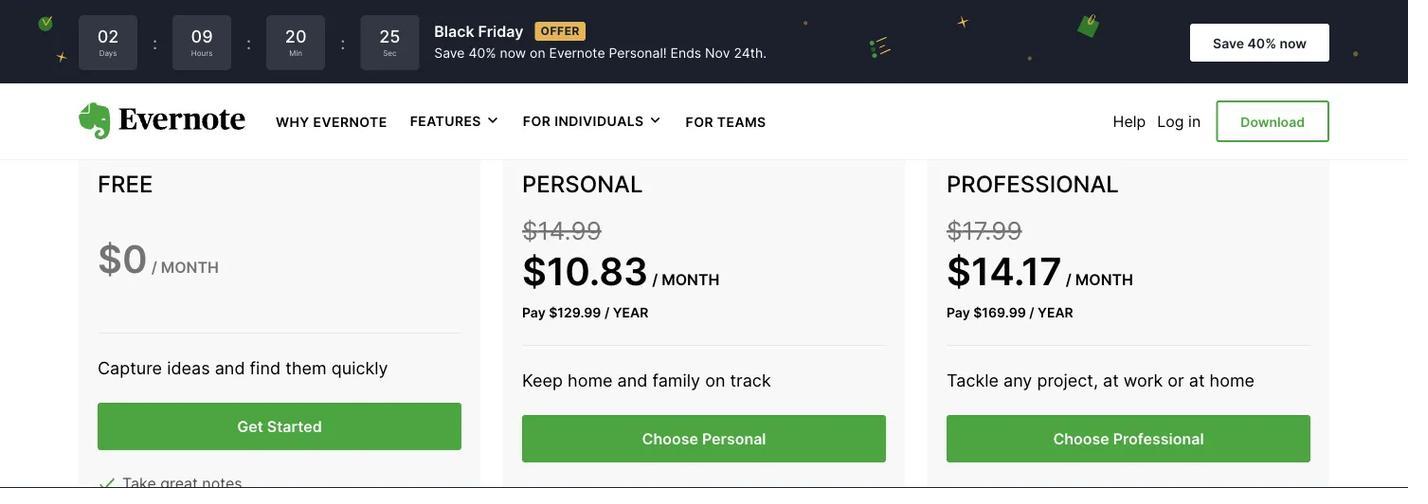 Task type: vqa. For each thing, say whether or not it's contained in the screenshot.
evernote free link
no



Task type: locate. For each thing, give the bounding box(es) containing it.
year right 169.99
[[1038, 305, 1073, 321]]

choose
[[642, 429, 698, 448], [1053, 429, 1109, 448]]

pay inside button
[[738, 69, 764, 87]]

1 horizontal spatial month
[[662, 270, 720, 289]]

professional up 17.99
[[947, 170, 1119, 198]]

home right keep
[[568, 370, 613, 391]]

0 horizontal spatial for
[[523, 113, 551, 129]]

black friday
[[434, 22, 523, 40]]

1 horizontal spatial year
[[1038, 305, 1073, 321]]

track
[[730, 370, 771, 391]]

2 horizontal spatial :
[[340, 32, 345, 53]]

evernote
[[549, 45, 605, 61], [313, 114, 387, 130]]

keep
[[522, 370, 563, 391]]

now up the download link
[[1280, 35, 1307, 51]]

1 choose from the left
[[642, 429, 698, 448]]

09 hours
[[191, 26, 213, 58]]

1 vertical spatial evernote
[[313, 114, 387, 130]]

0 horizontal spatial now
[[500, 45, 526, 61]]

2 year from the left
[[1038, 305, 1073, 321]]

professional down work
[[1113, 429, 1204, 448]]

features
[[410, 113, 481, 129]]

at right or
[[1189, 370, 1205, 391]]

:
[[153, 32, 157, 53], [246, 32, 251, 53], [340, 32, 345, 53]]

0 horizontal spatial month
[[161, 258, 219, 277]]

40% down black friday at the left top of page
[[469, 45, 496, 61]]

pay left 169.99
[[947, 305, 970, 321]]

month inside $ 14.99 $ 10.83 / month
[[662, 270, 720, 289]]

1 horizontal spatial for
[[686, 114, 714, 130]]

and left "find"
[[215, 358, 245, 379]]

and for free
[[215, 358, 245, 379]]

0 horizontal spatial choose
[[642, 429, 698, 448]]

save
[[1213, 35, 1244, 51], [434, 45, 465, 61]]

1 home from the left
[[568, 370, 613, 391]]

0 horizontal spatial and
[[215, 358, 245, 379]]

for for for individuals
[[523, 113, 551, 129]]

$ 14.99 $ 10.83 / month
[[522, 216, 720, 294]]

black
[[434, 22, 474, 40]]

/ inside $ 14.99 $ 10.83 / month
[[652, 270, 658, 289]]

download
[[1241, 114, 1305, 130]]

0 vertical spatial evernote
[[549, 45, 605, 61]]

/ right 14.17
[[1066, 270, 1072, 289]]

personal down track
[[702, 429, 766, 448]]

/ right the 10.83
[[652, 270, 658, 289]]

1 horizontal spatial at
[[1189, 370, 1205, 391]]

keep home and family on track
[[522, 370, 771, 391]]

0 horizontal spatial home
[[568, 370, 613, 391]]

capture ideas and find them quickly
[[98, 358, 388, 379]]

0 horizontal spatial personal
[[522, 170, 643, 198]]

0 horizontal spatial :
[[153, 32, 157, 53]]

0 vertical spatial professional
[[947, 170, 1119, 198]]

download link
[[1216, 100, 1329, 142]]

choose professional link
[[947, 415, 1311, 462]]

month right 14.17
[[1075, 270, 1133, 289]]

1 horizontal spatial save
[[1213, 35, 1244, 51]]

year for 10.83
[[613, 305, 648, 321]]

get
[[237, 417, 263, 436]]

14.17
[[971, 248, 1062, 294]]

: right 02 days
[[153, 32, 157, 53]]

0
[[122, 236, 148, 282]]

1 vertical spatial on
[[705, 370, 725, 391]]

tackle any project, at work or at home
[[947, 370, 1255, 391]]

for left the individuals
[[523, 113, 551, 129]]

home
[[568, 370, 613, 391], [1210, 370, 1255, 391]]

choose down project,
[[1053, 429, 1109, 448]]

pay for pay monthly
[[596, 69, 623, 87]]

month right the 10.83
[[662, 270, 720, 289]]

02
[[97, 26, 119, 47]]

now
[[1280, 35, 1307, 51], [500, 45, 526, 61]]

month
[[161, 258, 219, 277], [662, 270, 720, 289], [1075, 270, 1133, 289]]

now for save 40% now on evernote personal! ends nov 24th.
[[500, 45, 526, 61]]

for teams link
[[686, 112, 766, 130]]

and for personal
[[617, 370, 648, 391]]

now down friday
[[500, 45, 526, 61]]

days
[[99, 48, 117, 58]]

choose for 14.17
[[1053, 429, 1109, 448]]

2 choose from the left
[[1053, 429, 1109, 448]]

at
[[1103, 370, 1119, 391], [1189, 370, 1205, 391]]

and
[[215, 358, 245, 379], [617, 370, 648, 391]]

log in link
[[1157, 112, 1201, 130]]

professional
[[947, 170, 1119, 198], [1113, 429, 1204, 448]]

0 horizontal spatial year
[[613, 305, 648, 321]]

1 at from the left
[[1103, 370, 1119, 391]]

1 horizontal spatial choose
[[1053, 429, 1109, 448]]

pay $ 129.99 / year
[[522, 305, 648, 321]]

save down black
[[434, 45, 465, 61]]

1 horizontal spatial home
[[1210, 370, 1255, 391]]

0 horizontal spatial 40%
[[469, 45, 496, 61]]

for left teams
[[686, 114, 714, 130]]

$
[[522, 216, 538, 246], [947, 216, 962, 246], [98, 236, 122, 282], [522, 248, 547, 294], [947, 248, 971, 294], [549, 305, 557, 321], [973, 305, 982, 321]]

2 home from the left
[[1210, 370, 1255, 391]]

40% up the download link
[[1248, 35, 1276, 51]]

1 horizontal spatial personal
[[702, 429, 766, 448]]

choose down "family"
[[642, 429, 698, 448]]

for teams
[[686, 114, 766, 130]]

1 year from the left
[[613, 305, 648, 321]]

40% for save 40% now on evernote personal! ends nov 24th.
[[469, 45, 496, 61]]

evernote down offer
[[549, 45, 605, 61]]

pay down 24th.
[[738, 69, 764, 87]]

and left "family"
[[617, 370, 648, 391]]

1 horizontal spatial on
[[705, 370, 725, 391]]

on left track
[[705, 370, 725, 391]]

them
[[285, 358, 327, 379]]

evernote right why
[[313, 114, 387, 130]]

month for 10.83
[[662, 270, 720, 289]]

1 horizontal spatial now
[[1280, 35, 1307, 51]]

friday
[[478, 22, 523, 40]]

0 horizontal spatial save
[[434, 45, 465, 61]]

at left work
[[1103, 370, 1119, 391]]

personal!
[[609, 45, 667, 61]]

40% inside save 40% now link
[[1248, 35, 1276, 51]]

pay for pay $ 129.99 / year
[[522, 305, 546, 321]]

20 min
[[285, 26, 307, 58]]

project,
[[1037, 370, 1098, 391]]

year right 129.99
[[613, 305, 648, 321]]

personal up 14.99
[[522, 170, 643, 198]]

/
[[151, 258, 157, 277], [652, 270, 658, 289], [1066, 270, 1072, 289], [604, 305, 610, 321], [1029, 305, 1034, 321]]

home right or
[[1210, 370, 1255, 391]]

1 vertical spatial professional
[[1113, 429, 1204, 448]]

/ inside $ 17.99 $ 14.17 / month
[[1066, 270, 1072, 289]]

individuals
[[555, 113, 644, 129]]

2 horizontal spatial month
[[1075, 270, 1133, 289]]

sec
[[383, 48, 396, 58]]

: right '09 hours'
[[246, 32, 251, 53]]

1 vertical spatial personal
[[702, 429, 766, 448]]

1 horizontal spatial evernote
[[549, 45, 605, 61]]

started
[[267, 417, 322, 436]]

0 horizontal spatial at
[[1103, 370, 1119, 391]]

40%
[[1248, 35, 1276, 51], [469, 45, 496, 61]]

/ right 0
[[151, 258, 157, 277]]

1 horizontal spatial 40%
[[1248, 35, 1276, 51]]

help
[[1113, 112, 1146, 130]]

help link
[[1113, 112, 1146, 130]]

pay
[[596, 69, 623, 87], [738, 69, 764, 87], [522, 305, 546, 321], [947, 305, 970, 321]]

for inside for teams link
[[686, 114, 714, 130]]

features button
[[410, 112, 500, 131]]

1 horizontal spatial :
[[246, 32, 251, 53]]

: left 25 sec on the top left of page
[[340, 32, 345, 53]]

0 horizontal spatial evernote
[[313, 114, 387, 130]]

pay yearly
[[738, 69, 812, 87]]

save inside save 40% now link
[[1213, 35, 1244, 51]]

now for save 40% now
[[1280, 35, 1307, 51]]

year
[[613, 305, 648, 321], [1038, 305, 1073, 321]]

month inside $ 17.99 $ 14.17 / month
[[1075, 270, 1133, 289]]

save for save 40% now
[[1213, 35, 1244, 51]]

save up the download link
[[1213, 35, 1244, 51]]

pay left 129.99
[[522, 305, 546, 321]]

on down offer
[[530, 45, 545, 61]]

for inside for individuals button
[[523, 113, 551, 129]]

choose personal link
[[522, 415, 886, 462]]

$ 0 / month
[[98, 236, 219, 282]]

nov
[[705, 45, 730, 61]]

month right 0
[[161, 258, 219, 277]]

20
[[285, 26, 307, 47]]

0 horizontal spatial on
[[530, 45, 545, 61]]

pay down save 40% now on evernote personal! ends nov 24th.
[[596, 69, 623, 87]]

for
[[523, 113, 551, 129], [686, 114, 714, 130]]

on
[[530, 45, 545, 61], [705, 370, 725, 391]]

1 horizontal spatial and
[[617, 370, 648, 391]]

pay inside button
[[596, 69, 623, 87]]

why
[[276, 114, 310, 130]]



Task type: describe. For each thing, give the bounding box(es) containing it.
pay yearly button
[[715, 57, 834, 99]]

24th.
[[734, 45, 767, 61]]

choose for 10.83
[[642, 429, 698, 448]]

month inside $ 0 / month
[[161, 258, 219, 277]]

pay for pay $ 169.99 / year
[[947, 305, 970, 321]]

save for save 40% now on evernote personal! ends nov 24th.
[[434, 45, 465, 61]]

family
[[652, 370, 700, 391]]

free
[[98, 170, 153, 198]]

ideas
[[167, 358, 210, 379]]

log
[[1157, 112, 1184, 130]]

1 : from the left
[[153, 32, 157, 53]]

0 vertical spatial on
[[530, 45, 545, 61]]

work
[[1124, 370, 1163, 391]]

save 40% now link
[[1190, 24, 1329, 62]]

in
[[1188, 112, 1201, 130]]

quickly
[[331, 358, 388, 379]]

choose personal
[[642, 429, 766, 448]]

40% for save 40% now
[[1248, 35, 1276, 51]]

find
[[250, 358, 281, 379]]

10.83
[[547, 248, 648, 294]]

monthly
[[627, 69, 685, 87]]

17.99
[[962, 216, 1022, 246]]

/ right 169.99
[[1029, 305, 1034, 321]]

for individuals button
[[523, 112, 663, 131]]

why evernote
[[276, 114, 387, 130]]

$ 17.99 $ 14.17 / month
[[947, 216, 1133, 294]]

log in
[[1157, 112, 1201, 130]]

for individuals
[[523, 113, 644, 129]]

25 sec
[[379, 26, 400, 58]]

tackle
[[947, 370, 999, 391]]

/ inside $ 0 / month
[[151, 258, 157, 277]]

pay $ 169.99 / year
[[947, 305, 1073, 321]]

pay monthly button
[[574, 57, 708, 99]]

get started
[[237, 417, 322, 436]]

capture
[[98, 358, 162, 379]]

offer
[[541, 24, 580, 38]]

yearly
[[768, 69, 812, 87]]

25
[[379, 26, 400, 47]]

evernote logo image
[[79, 102, 245, 140]]

2 : from the left
[[246, 32, 251, 53]]

pay monthly
[[596, 69, 685, 87]]

3 : from the left
[[340, 32, 345, 53]]

169.99
[[982, 305, 1026, 321]]

2 at from the left
[[1189, 370, 1205, 391]]

get started link
[[98, 403, 461, 450]]

pay for pay yearly
[[738, 69, 764, 87]]

14.99
[[538, 216, 602, 246]]

why evernote link
[[276, 112, 387, 130]]

/ right 129.99
[[604, 305, 610, 321]]

save 40% now on evernote personal! ends nov 24th.
[[434, 45, 767, 61]]

min
[[289, 48, 302, 58]]

hours
[[191, 48, 213, 58]]

month for 14.17
[[1075, 270, 1133, 289]]

0 vertical spatial personal
[[522, 170, 643, 198]]

or
[[1168, 370, 1184, 391]]

choose professional
[[1053, 429, 1204, 448]]

02 days
[[97, 26, 119, 58]]

teams
[[717, 114, 766, 130]]

save 40% now
[[1213, 35, 1307, 51]]

year for 14.17
[[1038, 305, 1073, 321]]

for for for teams
[[686, 114, 714, 130]]

any
[[1004, 370, 1032, 391]]

ends
[[670, 45, 701, 61]]

129.99
[[557, 305, 601, 321]]

09
[[191, 26, 213, 47]]



